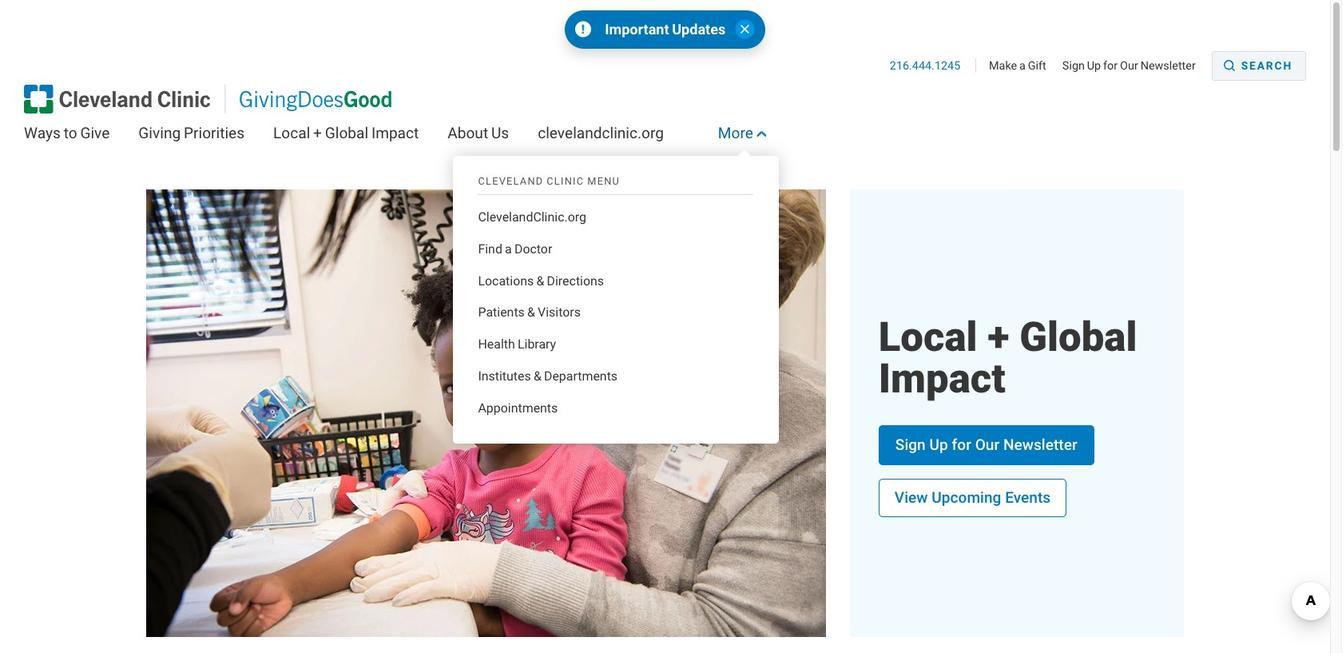 Task type: locate. For each thing, give the bounding box(es) containing it.
+
[[313, 123, 322, 143], [988, 313, 1010, 360]]

our
[[1121, 59, 1139, 73], [976, 436, 1000, 454]]

&
[[537, 272, 545, 288], [528, 304, 535, 320], [534, 368, 542, 384]]

1 vertical spatial sign up for our newsletter
[[896, 436, 1078, 454]]

0 vertical spatial impact
[[372, 123, 419, 143]]

1 vertical spatial our
[[976, 436, 1000, 454]]

patients
[[478, 304, 525, 320]]

make a gift link
[[990, 59, 1060, 73]]

newsletter
[[1141, 59, 1196, 73], [1004, 436, 1078, 454]]

clevelandclinic.org link
[[478, 208, 754, 227]]

0 vertical spatial local + global impact
[[273, 123, 419, 143]]

clevelandclinic.org
[[478, 209, 587, 224]]

locations & directions link
[[478, 271, 754, 291]]

departments
[[544, 368, 618, 384]]

216.444.1245
[[890, 59, 963, 73]]

sign up for our newsletter
[[1063, 59, 1196, 73], [896, 436, 1078, 454]]

global
[[325, 123, 369, 143], [1020, 313, 1138, 360]]

about us
[[448, 123, 509, 143]]

0 vertical spatial global
[[325, 123, 369, 143]]

a for find
[[505, 240, 512, 256]]

clevelandclinic.org link
[[538, 118, 664, 159]]

view upcoming events link
[[879, 479, 1067, 518]]

cleveland clinic nurse sits with young girl as she receives her shot. image
[[146, 190, 827, 637]]

events
[[1006, 489, 1051, 507]]

ways to give link
[[24, 118, 110, 159]]

216.444.1245 link
[[890, 59, 977, 73]]

gift
[[1029, 59, 1047, 73]]

0 horizontal spatial up
[[930, 436, 949, 454]]

1 vertical spatial sign up for our newsletter link
[[879, 425, 1095, 465]]

health library
[[478, 336, 556, 352]]

find a doctor
[[478, 240, 553, 256]]

1 horizontal spatial sign
[[1063, 59, 1085, 73]]

1 vertical spatial global
[[1020, 313, 1138, 360]]

1 vertical spatial impact
[[879, 355, 1006, 402]]

0 horizontal spatial newsletter
[[1004, 436, 1078, 454]]

0 vertical spatial &
[[537, 272, 545, 288]]

0 vertical spatial +
[[313, 123, 322, 143]]

0 horizontal spatial sign
[[896, 436, 926, 454]]

more link
[[718, 118, 766, 159]]

2 vertical spatial &
[[534, 368, 542, 384]]

0 horizontal spatial local + global impact
[[273, 123, 419, 143]]

1 vertical spatial +
[[988, 313, 1010, 360]]

cleveland clinic menu
[[478, 174, 620, 187]]

giving priorities
[[139, 123, 245, 143]]

health
[[478, 336, 515, 352]]

sign up view
[[896, 436, 926, 454]]

0 horizontal spatial global
[[325, 123, 369, 143]]

1 horizontal spatial up
[[1088, 59, 1102, 73]]

1 vertical spatial &
[[528, 304, 535, 320]]

1 horizontal spatial for
[[1104, 59, 1118, 73]]

1 horizontal spatial a
[[1020, 59, 1026, 73]]

0 vertical spatial our
[[1121, 59, 1139, 73]]

0 vertical spatial up
[[1088, 59, 1102, 73]]

ways to give
[[24, 123, 110, 143]]

important updates
[[605, 20, 726, 38]]

for
[[1104, 59, 1118, 73], [952, 436, 972, 454]]

updates
[[672, 20, 726, 38]]

menu arrow icon image
[[757, 130, 766, 139]]

for right gift
[[1104, 59, 1118, 73]]

0 horizontal spatial a
[[505, 240, 512, 256]]

cleveland clinic giving does good logo image
[[24, 85, 392, 114]]

0 vertical spatial sign
[[1063, 59, 1085, 73]]

1 horizontal spatial global
[[1020, 313, 1138, 360]]

0 horizontal spatial impact
[[372, 123, 419, 143]]

up up upcoming
[[930, 436, 949, 454]]

0 vertical spatial a
[[1020, 59, 1026, 73]]

for for the topmost sign up for our newsletter link
[[1104, 59, 1118, 73]]

sign up for our newsletter inside sign up for our newsletter link
[[896, 436, 1078, 454]]

1 horizontal spatial newsletter
[[1141, 59, 1196, 73]]

0 horizontal spatial local
[[273, 123, 310, 143]]

a right find
[[505, 240, 512, 256]]

1 vertical spatial up
[[930, 436, 949, 454]]

0 horizontal spatial our
[[976, 436, 1000, 454]]

locations
[[478, 272, 534, 288]]

impact
[[372, 123, 419, 143], [879, 355, 1006, 402]]

0 horizontal spatial for
[[952, 436, 972, 454]]

0 vertical spatial newsletter
[[1141, 59, 1196, 73]]

1 horizontal spatial impact
[[879, 355, 1006, 402]]

visitors
[[538, 304, 581, 320]]

1 vertical spatial a
[[505, 240, 512, 256]]

patients & visitors
[[478, 304, 581, 320]]

1 vertical spatial sign
[[896, 436, 926, 454]]

local
[[273, 123, 310, 143], [879, 313, 978, 360]]

a left gift
[[1020, 59, 1026, 73]]

& left visitors
[[528, 304, 535, 320]]

& down doctor
[[537, 272, 545, 288]]

& for locations
[[537, 272, 545, 288]]

institutes & departments link
[[478, 367, 754, 386]]

library
[[518, 336, 556, 352]]

important updates link
[[605, 20, 726, 38]]

for for the bottommost sign up for our newsletter link
[[952, 436, 972, 454]]

0 vertical spatial sign up for our newsletter
[[1063, 59, 1196, 73]]

a
[[1020, 59, 1026, 73], [505, 240, 512, 256]]

sign up for our newsletter link
[[1063, 59, 1209, 73], [879, 425, 1095, 465]]

for up upcoming
[[952, 436, 972, 454]]

a inside 'link'
[[505, 240, 512, 256]]

& down library
[[534, 368, 542, 384]]

0 vertical spatial local
[[273, 123, 310, 143]]

local + global impact link
[[273, 118, 419, 159]]

up for the topmost sign up for our newsletter link
[[1088, 59, 1102, 73]]

make a gift
[[990, 59, 1047, 73]]

view upcoming events
[[895, 489, 1051, 507]]

sign
[[1063, 59, 1085, 73], [896, 436, 926, 454]]

& for institutes
[[534, 368, 542, 384]]

1 vertical spatial for
[[952, 436, 972, 454]]

1 horizontal spatial local
[[879, 313, 978, 360]]

sign right gift
[[1063, 59, 1085, 73]]

1 horizontal spatial local + global impact
[[879, 313, 1138, 402]]

up right gift
[[1088, 59, 1102, 73]]

0 vertical spatial for
[[1104, 59, 1118, 73]]

appointments
[[478, 400, 558, 416]]

1 horizontal spatial our
[[1121, 59, 1139, 73]]

1 vertical spatial newsletter
[[1004, 436, 1078, 454]]

newsletter for the bottommost sign up for our newsletter link
[[1004, 436, 1078, 454]]

local + global impact
[[273, 123, 419, 143], [879, 313, 1138, 402]]

up
[[1088, 59, 1102, 73], [930, 436, 949, 454]]



Task type: vqa. For each thing, say whether or not it's contained in the screenshot.
216.444.1245 link
yes



Task type: describe. For each thing, give the bounding box(es) containing it.
0 vertical spatial sign up for our newsletter link
[[1063, 59, 1209, 73]]

1 vertical spatial local + global impact
[[879, 313, 1138, 402]]

1 vertical spatial local
[[879, 313, 978, 360]]

global inside local + global impact
[[1020, 313, 1138, 360]]

impact inside local + global impact link
[[372, 123, 419, 143]]

health library link
[[478, 335, 754, 354]]

give
[[80, 123, 110, 143]]

search link
[[1212, 51, 1307, 81]]

sign for the topmost sign up for our newsletter link
[[1063, 59, 1085, 73]]

giving
[[139, 123, 181, 143]]

about
[[448, 123, 489, 143]]

institutes
[[478, 368, 531, 384]]

cleveland
[[478, 174, 544, 187]]

1 horizontal spatial +
[[988, 313, 1010, 360]]

clevelandclinic.org
[[538, 123, 664, 143]]

us
[[492, 123, 509, 143]]

up for the bottommost sign up for our newsletter link
[[930, 436, 949, 454]]

our for the bottommost sign up for our newsletter link
[[976, 436, 1000, 454]]

emergency icon image
[[575, 21, 591, 38]]

more
[[718, 123, 757, 143]]

sign for the bottommost sign up for our newsletter link
[[896, 436, 926, 454]]

find a doctor link
[[478, 240, 754, 259]]

to
[[64, 123, 77, 143]]

about us link
[[448, 118, 509, 159]]

upcoming
[[932, 489, 1002, 507]]

important
[[605, 20, 669, 38]]

search
[[1242, 58, 1293, 73]]

patients & visitors link
[[478, 303, 754, 322]]

sign up for our newsletter for the topmost sign up for our newsletter link
[[1063, 59, 1196, 73]]

priorities
[[184, 123, 245, 143]]

sign up for our newsletter for the bottommost sign up for our newsletter link
[[896, 436, 1078, 454]]

our for the topmost sign up for our newsletter link
[[1121, 59, 1139, 73]]

locations & directions
[[478, 272, 604, 288]]

& for patients
[[528, 304, 535, 320]]

clinic
[[547, 174, 585, 187]]

giving priorities link
[[139, 118, 245, 159]]

find
[[478, 240, 503, 256]]

appointments link
[[478, 399, 754, 418]]

a for make
[[1020, 59, 1026, 73]]

newsletter for the topmost sign up for our newsletter link
[[1141, 59, 1196, 73]]

menu
[[588, 174, 620, 187]]

directions
[[547, 272, 604, 288]]

view
[[895, 489, 928, 507]]

institutes & departments
[[478, 368, 618, 384]]

doctor
[[515, 240, 553, 256]]

ways
[[24, 123, 61, 143]]

make
[[990, 59, 1018, 73]]

0 horizontal spatial +
[[313, 123, 322, 143]]



